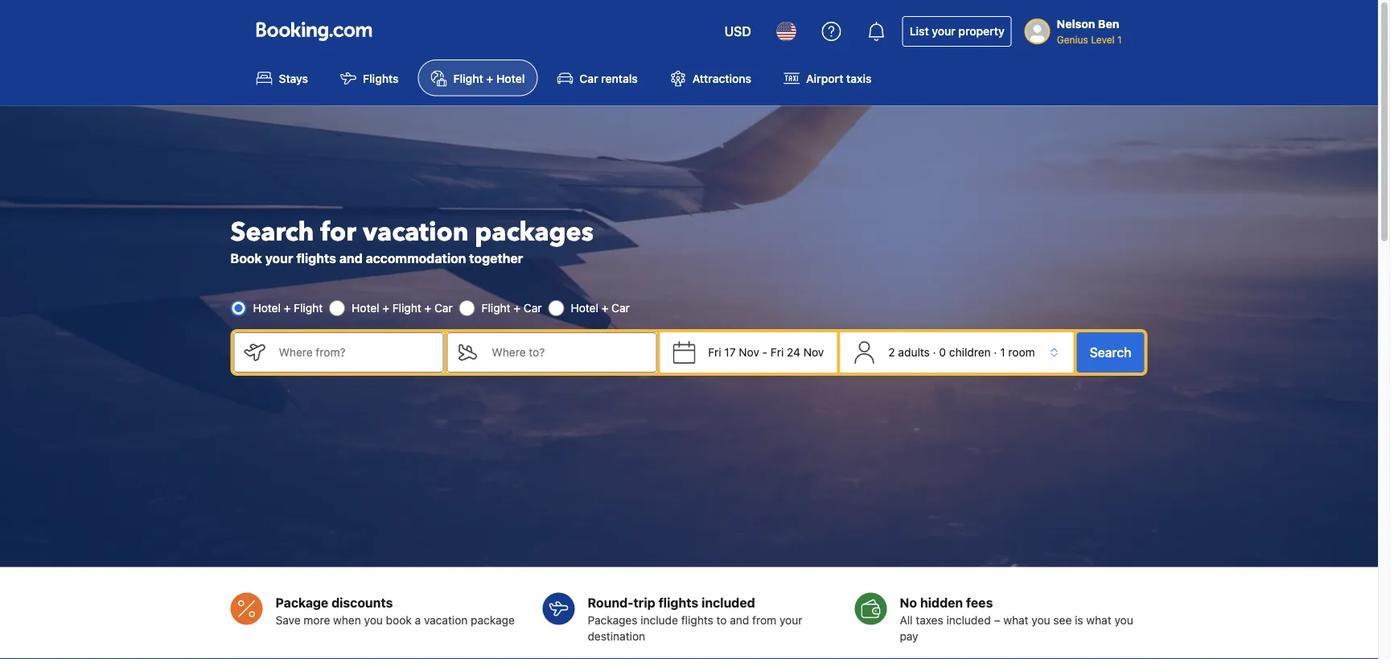 Task type: describe. For each thing, give the bounding box(es) containing it.
search for search for vacation packages book your flights and accommodation together
[[231, 215, 314, 250]]

genius
[[1057, 34, 1089, 45]]

search for search
[[1090, 345, 1132, 360]]

flights link
[[328, 60, 412, 96]]

destination
[[588, 629, 646, 643]]

1 · from the left
[[933, 346, 937, 359]]

usd button
[[715, 12, 761, 51]]

is
[[1075, 613, 1084, 627]]

ben
[[1099, 17, 1120, 31]]

car rentals link
[[544, 60, 651, 96]]

pay
[[900, 629, 919, 643]]

stays
[[279, 71, 308, 85]]

vacation inside the search for vacation packages book your flights and accommodation together
[[363, 215, 469, 250]]

2 fri from the left
[[771, 346, 784, 359]]

discounts
[[332, 595, 393, 610]]

hotel + car
[[571, 301, 630, 315]]

no
[[900, 595, 918, 610]]

airport taxis link
[[771, 60, 885, 96]]

flight + hotel link
[[418, 60, 538, 96]]

hotel for hotel + flight + car
[[352, 301, 380, 315]]

1 nov from the left
[[739, 346, 760, 359]]

–
[[994, 613, 1001, 627]]

flight + hotel
[[454, 71, 525, 85]]

usd
[[725, 24, 751, 39]]

2 you from the left
[[1032, 613, 1051, 627]]

package
[[471, 613, 515, 627]]

from
[[753, 613, 777, 627]]

Where from? field
[[266, 332, 444, 373]]

room
[[1009, 346, 1036, 359]]

flights
[[363, 71, 399, 85]]

vacation inside package discounts save more when you book a vacation package
[[424, 613, 468, 627]]

together
[[469, 251, 523, 266]]

24
[[787, 346, 801, 359]]

+ for flight + hotel
[[486, 71, 494, 85]]

flights for for
[[296, 251, 336, 266]]

Where to? field
[[479, 332, 657, 373]]

hotel for hotel + flight
[[253, 301, 281, 315]]

included inside no hidden fees all taxes included – what you see is what you pay
[[947, 613, 991, 627]]

more
[[304, 613, 330, 627]]

+ for hotel + flight + car
[[383, 301, 390, 315]]

+ for flight + car
[[514, 301, 521, 315]]

hotel + flight + car
[[352, 301, 453, 315]]

list
[[910, 25, 929, 38]]

airport taxis
[[807, 71, 872, 85]]

no hidden fees all taxes included – what you see is what you pay
[[900, 595, 1134, 643]]

accommodation
[[366, 251, 466, 266]]

0
[[940, 346, 947, 359]]

search button
[[1077, 332, 1145, 373]]

2 adults · 0 children · 1 room
[[889, 346, 1036, 359]]

car rentals
[[580, 71, 638, 85]]

include
[[641, 613, 678, 627]]



Task type: locate. For each thing, give the bounding box(es) containing it.
what
[[1004, 613, 1029, 627], [1087, 613, 1112, 627]]

hotel for hotel + car
[[571, 301, 599, 315]]

0 horizontal spatial search
[[231, 215, 314, 250]]

2 vertical spatial flights
[[681, 613, 714, 627]]

stays link
[[243, 60, 321, 96]]

book
[[386, 613, 412, 627]]

airport
[[807, 71, 844, 85]]

1 what from the left
[[1004, 613, 1029, 627]]

1 horizontal spatial you
[[1032, 613, 1051, 627]]

all
[[900, 613, 913, 627]]

included inside round-trip flights included packages include flights to and from your destination
[[702, 595, 756, 610]]

and
[[339, 251, 363, 266], [730, 613, 750, 627]]

1 horizontal spatial ·
[[994, 346, 998, 359]]

trip
[[634, 595, 656, 610]]

flights up include
[[659, 595, 699, 610]]

flight
[[454, 71, 484, 85], [294, 301, 323, 315], [393, 301, 422, 315], [482, 301, 511, 315]]

packages
[[588, 613, 638, 627]]

attractions link
[[657, 60, 765, 96]]

search for vacation packages book your flights and accommodation together
[[231, 215, 594, 266]]

you
[[364, 613, 383, 627], [1032, 613, 1051, 627], [1115, 613, 1134, 627]]

vacation right a
[[424, 613, 468, 627]]

1 fri from the left
[[708, 346, 722, 359]]

0 horizontal spatial what
[[1004, 613, 1029, 627]]

0 horizontal spatial ·
[[933, 346, 937, 359]]

for
[[321, 215, 356, 250]]

taxes
[[916, 613, 944, 627]]

0 horizontal spatial you
[[364, 613, 383, 627]]

0 vertical spatial search
[[231, 215, 314, 250]]

0 horizontal spatial 1
[[1001, 346, 1006, 359]]

and down for
[[339, 251, 363, 266]]

list your property
[[910, 25, 1005, 38]]

your right from
[[780, 613, 803, 627]]

a
[[415, 613, 421, 627]]

package
[[276, 595, 329, 610]]

0 vertical spatial your
[[932, 25, 956, 38]]

1 vertical spatial your
[[265, 251, 293, 266]]

1 inside nelson ben genius level 1
[[1118, 34, 1122, 45]]

you down discounts
[[364, 613, 383, 627]]

rentals
[[601, 71, 638, 85]]

3 you from the left
[[1115, 613, 1134, 627]]

included up to
[[702, 595, 756, 610]]

your right book
[[265, 251, 293, 266]]

nelson
[[1057, 17, 1096, 31]]

and inside round-trip flights included packages include flights to and from your destination
[[730, 613, 750, 627]]

fri 17 nov - fri 24 nov
[[708, 346, 824, 359]]

vacation
[[363, 215, 469, 250], [424, 613, 468, 627]]

1 vertical spatial and
[[730, 613, 750, 627]]

2 horizontal spatial your
[[932, 25, 956, 38]]

1 left 'room'
[[1001, 346, 1006, 359]]

0 vertical spatial and
[[339, 251, 363, 266]]

search
[[231, 215, 314, 250], [1090, 345, 1132, 360]]

your inside the search for vacation packages book your flights and accommodation together
[[265, 251, 293, 266]]

round-trip flights included packages include flights to and from your destination
[[588, 595, 803, 643]]

when
[[333, 613, 361, 627]]

flights for trip
[[681, 613, 714, 627]]

1 vertical spatial vacation
[[424, 613, 468, 627]]

fri left 17
[[708, 346, 722, 359]]

nov right 24
[[804, 346, 824, 359]]

2 nov from the left
[[804, 346, 824, 359]]

2
[[889, 346, 896, 359]]

· right children
[[994, 346, 998, 359]]

flight + car
[[482, 301, 542, 315]]

you right is
[[1115, 613, 1134, 627]]

adults
[[899, 346, 930, 359]]

1 horizontal spatial search
[[1090, 345, 1132, 360]]

0 vertical spatial flights
[[296, 251, 336, 266]]

included
[[702, 595, 756, 610], [947, 613, 991, 627]]

1 right level
[[1118, 34, 1122, 45]]

flights left to
[[681, 613, 714, 627]]

1
[[1118, 34, 1122, 45], [1001, 346, 1006, 359]]

and right to
[[730, 613, 750, 627]]

to
[[717, 613, 727, 627]]

2 horizontal spatial you
[[1115, 613, 1134, 627]]

1 vertical spatial included
[[947, 613, 991, 627]]

1 horizontal spatial your
[[780, 613, 803, 627]]

list your property link
[[903, 16, 1012, 47]]

1 you from the left
[[364, 613, 383, 627]]

+ for hotel + flight
[[284, 301, 291, 315]]

you inside package discounts save more when you book a vacation package
[[364, 613, 383, 627]]

0 horizontal spatial your
[[265, 251, 293, 266]]

level
[[1091, 34, 1115, 45]]

car
[[580, 71, 598, 85], [435, 301, 453, 315], [524, 301, 542, 315], [612, 301, 630, 315]]

fri right -
[[771, 346, 784, 359]]

17
[[725, 346, 736, 359]]

-
[[763, 346, 768, 359]]

see
[[1054, 613, 1072, 627]]

1 horizontal spatial included
[[947, 613, 991, 627]]

nov left -
[[739, 346, 760, 359]]

search inside the search for vacation packages book your flights and accommodation together
[[231, 215, 314, 250]]

· left 0
[[933, 346, 937, 359]]

package discounts save more when you book a vacation package
[[276, 595, 515, 627]]

included down fees
[[947, 613, 991, 627]]

hidden
[[921, 595, 964, 610]]

your right list
[[932, 25, 956, 38]]

0 vertical spatial 1
[[1118, 34, 1122, 45]]

+
[[486, 71, 494, 85], [284, 301, 291, 315], [383, 301, 390, 315], [425, 301, 432, 315], [514, 301, 521, 315], [602, 301, 609, 315]]

·
[[933, 346, 937, 359], [994, 346, 998, 359]]

0 horizontal spatial and
[[339, 251, 363, 266]]

packages
[[475, 215, 594, 250]]

what right – on the right bottom of the page
[[1004, 613, 1029, 627]]

1 horizontal spatial what
[[1087, 613, 1112, 627]]

nelson ben genius level 1
[[1057, 17, 1122, 45]]

property
[[959, 25, 1005, 38]]

what right is
[[1087, 613, 1112, 627]]

and inside the search for vacation packages book your flights and accommodation together
[[339, 251, 363, 266]]

1 vertical spatial 1
[[1001, 346, 1006, 359]]

1 horizontal spatial fri
[[771, 346, 784, 359]]

save
[[276, 613, 301, 627]]

2 · from the left
[[994, 346, 998, 359]]

+ for hotel + car
[[602, 301, 609, 315]]

your
[[932, 25, 956, 38], [265, 251, 293, 266], [780, 613, 803, 627]]

hotel + flight
[[253, 301, 323, 315]]

fees
[[967, 595, 993, 610]]

flights down for
[[296, 251, 336, 266]]

1 horizontal spatial 1
[[1118, 34, 1122, 45]]

attractions
[[693, 71, 752, 85]]

fri
[[708, 346, 722, 359], [771, 346, 784, 359]]

2 what from the left
[[1087, 613, 1112, 627]]

1 horizontal spatial nov
[[804, 346, 824, 359]]

0 vertical spatial included
[[702, 595, 756, 610]]

nov
[[739, 346, 760, 359], [804, 346, 824, 359]]

taxis
[[847, 71, 872, 85]]

0 vertical spatial vacation
[[363, 215, 469, 250]]

flights inside the search for vacation packages book your flights and accommodation together
[[296, 251, 336, 266]]

book
[[231, 251, 262, 266]]

booking.com online hotel reservations image
[[256, 22, 372, 41]]

search inside "button"
[[1090, 345, 1132, 360]]

you left see
[[1032, 613, 1051, 627]]

children
[[950, 346, 991, 359]]

your inside round-trip flights included packages include flights to and from your destination
[[780, 613, 803, 627]]

0 horizontal spatial included
[[702, 595, 756, 610]]

1 horizontal spatial and
[[730, 613, 750, 627]]

0 horizontal spatial fri
[[708, 346, 722, 359]]

hotel
[[497, 71, 525, 85], [253, 301, 281, 315], [352, 301, 380, 315], [571, 301, 599, 315]]

vacation up accommodation at the top of the page
[[363, 215, 469, 250]]

2 vertical spatial your
[[780, 613, 803, 627]]

flights
[[296, 251, 336, 266], [659, 595, 699, 610], [681, 613, 714, 627]]

0 horizontal spatial nov
[[739, 346, 760, 359]]

round-
[[588, 595, 634, 610]]

1 vertical spatial search
[[1090, 345, 1132, 360]]

1 vertical spatial flights
[[659, 595, 699, 610]]



Task type: vqa. For each thing, say whether or not it's contained in the screenshot.
discounts
yes



